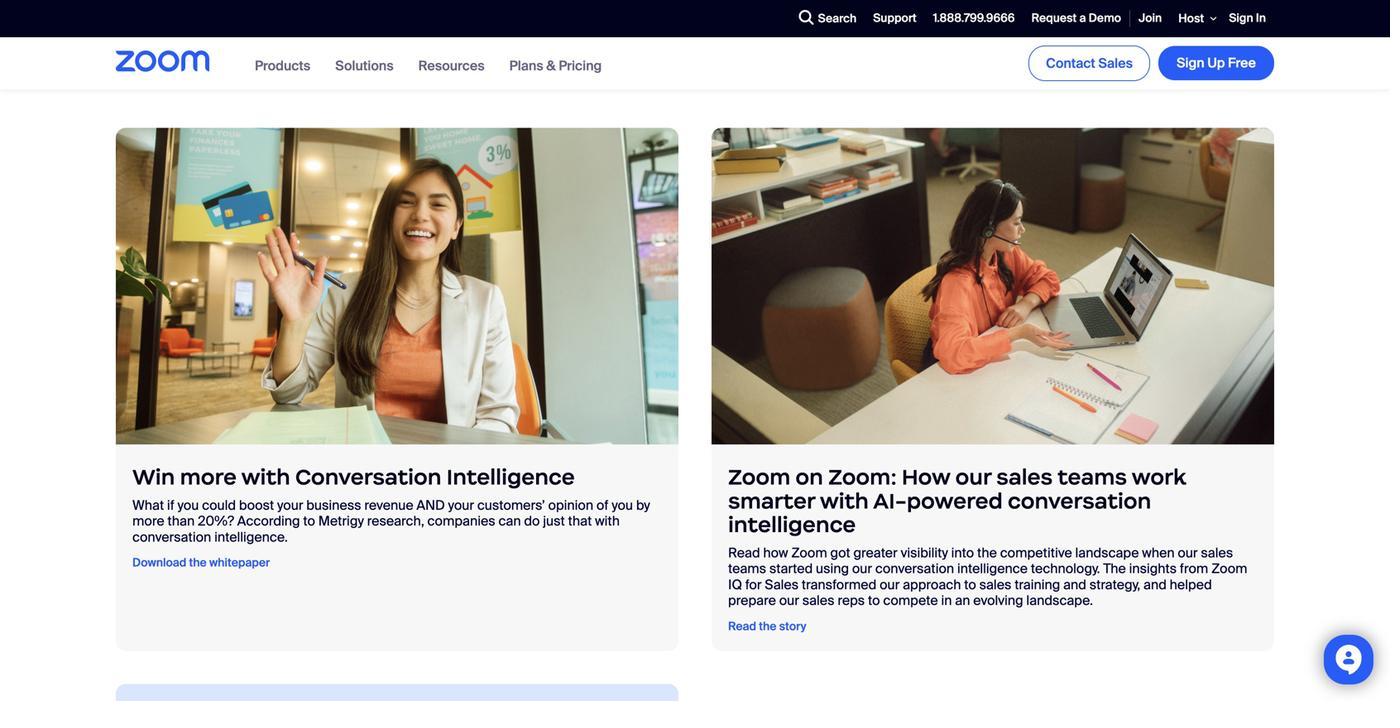 Task type: vqa. For each thing, say whether or not it's contained in the screenshot.
The
yes



Task type: locate. For each thing, give the bounding box(es) containing it.
your
[[277, 497, 303, 514], [448, 497, 474, 514]]

sales right contact
[[1099, 54, 1133, 72]]

0 horizontal spatial sign
[[1177, 54, 1205, 72]]

1 and from the left
[[1064, 576, 1087, 593]]

to left metrigy
[[303, 512, 315, 530]]

0 vertical spatial sales
[[1099, 54, 1133, 72]]

0 vertical spatial read
[[728, 544, 760, 562]]

conversation up compete
[[876, 560, 955, 578]]

landscape
[[1076, 544, 1139, 562]]

your right boost
[[277, 497, 303, 514]]

reps
[[838, 592, 865, 609]]

teams up prepare at the bottom of the page
[[728, 560, 767, 578]]

1 horizontal spatial conversation
[[876, 560, 955, 578]]

powered
[[907, 487, 1003, 514]]

whitepaper
[[209, 555, 270, 570]]

search image
[[799, 10, 814, 25], [799, 10, 814, 25]]

1.888.799.9666 link
[[925, 1, 1024, 36]]

1 vertical spatial conversation
[[132, 528, 211, 546]]

1 read from the top
[[728, 544, 760, 562]]

0 horizontal spatial zoom
[[728, 464, 791, 491]]

than
[[168, 512, 195, 530]]

1 horizontal spatial and
[[1144, 576, 1167, 593]]

sales up 'helped'
[[1201, 544, 1234, 562]]

the inside zoom on zoom: how our sales teams work smarter with ai-powered conversation intelligence read how zoom got greater visibility into the competitive landscape when our sales teams started using our conversation intelligence technology. the insights from zoom iq for sales transformed our approach to sales training and strategy, and helped prepare our sales reps to compete in an evolving landscape.
[[978, 544, 997, 562]]

visibility
[[901, 544, 948, 562]]

host
[[1179, 11, 1205, 26]]

sales
[[997, 464, 1053, 491], [1201, 544, 1234, 562], [980, 576, 1012, 593], [803, 592, 835, 609]]

1 horizontal spatial intelligence
[[958, 560, 1028, 578]]

search
[[818, 11, 857, 26]]

more left if
[[132, 512, 164, 530]]

with up boost
[[241, 464, 290, 491]]

0 horizontal spatial sales
[[765, 576, 799, 593]]

with right that
[[595, 512, 620, 530]]

sign
[[1229, 11, 1254, 26], [1177, 54, 1205, 72]]

0 horizontal spatial your
[[277, 497, 303, 514]]

teams left work
[[1058, 464, 1127, 491]]

read
[[728, 544, 760, 562], [728, 619, 757, 634]]

into
[[952, 544, 974, 562]]

1 horizontal spatial the
[[759, 619, 777, 634]]

join
[[1139, 11, 1162, 26]]

sign left in in the top right of the page
[[1229, 11, 1254, 26]]

technology.
[[1031, 560, 1101, 578]]

the
[[978, 544, 997, 562], [189, 555, 207, 570], [759, 619, 777, 634]]

1 vertical spatial sign
[[1177, 54, 1205, 72]]

0 vertical spatial intelligence
[[728, 511, 856, 538]]

zoom left got
[[792, 544, 828, 562]]

conversation
[[295, 464, 442, 491]]

host button
[[1171, 0, 1221, 37]]

for
[[746, 576, 762, 593]]

resource hub
[[116, 61, 327, 97]]

0 vertical spatial conversation
[[1008, 487, 1152, 514]]

1 horizontal spatial sign
[[1229, 11, 1254, 26]]

0 vertical spatial more
[[180, 464, 237, 491]]

more up could
[[180, 464, 237, 491]]

with left ai-
[[820, 487, 869, 514]]

intelligence up how
[[728, 511, 856, 538]]

conversation up download
[[132, 528, 211, 546]]

the left story
[[759, 619, 777, 634]]

you right if
[[178, 497, 199, 514]]

could
[[202, 497, 236, 514]]

evolving
[[974, 592, 1024, 609]]

0 horizontal spatial and
[[1064, 576, 1087, 593]]

your right and
[[448, 497, 474, 514]]

0 horizontal spatial you
[[178, 497, 199, 514]]

conversation up landscape
[[1008, 487, 1152, 514]]

from
[[1180, 560, 1209, 578]]

prepare
[[728, 592, 776, 609]]

intelligence
[[728, 511, 856, 538], [958, 560, 1028, 578]]

sign up free link
[[1159, 46, 1275, 80]]

helped
[[1170, 576, 1212, 593]]

by
[[636, 497, 650, 514]]

the for zoom on zoom: how our sales teams work smarter with ai-powered conversation intelligence
[[759, 619, 777, 634]]

0 vertical spatial sign
[[1229, 11, 1254, 26]]

intelligence up evolving
[[958, 560, 1028, 578]]

zoom right 'from'
[[1212, 560, 1248, 578]]

to right "reps"
[[868, 592, 880, 609]]

and right training
[[1064, 576, 1087, 593]]

zoom logo image
[[116, 50, 209, 72]]

sales inside zoom on zoom: how our sales teams work smarter with ai-powered conversation intelligence read how zoom got greater visibility into the competitive landscape when our sales teams started using our conversation intelligence technology. the insights from zoom iq for sales transformed our approach to sales training and strategy, and helped prepare our sales reps to compete in an evolving landscape.
[[765, 576, 799, 593]]

0 horizontal spatial more
[[132, 512, 164, 530]]

with inside zoom on zoom: how our sales teams work smarter with ai-powered conversation intelligence read how zoom got greater visibility into the competitive landscape when our sales teams started using our conversation intelligence technology. the insights from zoom iq for sales transformed our approach to sales training and strategy, and helped prepare our sales reps to compete in an evolving landscape.
[[820, 487, 869, 514]]

business
[[306, 497, 361, 514]]

zoom left on
[[728, 464, 791, 491]]

what
[[132, 497, 164, 514]]

0 horizontal spatial teams
[[728, 560, 767, 578]]

2 you from the left
[[612, 497, 633, 514]]

1 vertical spatial read
[[728, 619, 757, 634]]

products
[[255, 57, 311, 74]]

1 horizontal spatial teams
[[1058, 464, 1127, 491]]

the
[[1104, 560, 1126, 578]]

0 horizontal spatial the
[[189, 555, 207, 570]]

support
[[874, 11, 917, 26]]

contact
[[1046, 54, 1096, 72]]

more
[[180, 464, 237, 491], [132, 512, 164, 530]]

our right how
[[956, 464, 992, 491]]

read down prepare at the bottom of the page
[[728, 619, 757, 634]]

the right download
[[189, 555, 207, 570]]

hub
[[261, 61, 320, 97]]

opinion
[[548, 497, 594, 514]]

1 horizontal spatial your
[[448, 497, 474, 514]]

2 read from the top
[[728, 619, 757, 634]]

story
[[779, 619, 807, 634]]

according
[[237, 512, 300, 530]]

our up story
[[779, 592, 800, 609]]

0 horizontal spatial conversation
[[132, 528, 211, 546]]

a
[[1080, 11, 1086, 26]]

our
[[956, 464, 992, 491], [1178, 544, 1198, 562], [852, 560, 873, 578], [880, 576, 900, 593], [779, 592, 800, 609]]

1 vertical spatial sales
[[765, 576, 799, 593]]

and down the when
[[1144, 576, 1167, 593]]

landscape.
[[1027, 592, 1094, 609]]

to right the in
[[964, 576, 977, 593]]

sales
[[1099, 54, 1133, 72], [765, 576, 799, 593]]

2 horizontal spatial the
[[978, 544, 997, 562]]

sales right for
[[765, 576, 799, 593]]

an
[[955, 592, 970, 609]]

in
[[942, 592, 952, 609]]

sign left up
[[1177, 54, 1205, 72]]

1 horizontal spatial you
[[612, 497, 633, 514]]

1 your from the left
[[277, 497, 303, 514]]

you right of
[[612, 497, 633, 514]]

do
[[524, 512, 540, 530]]

you
[[178, 497, 199, 514], [612, 497, 633, 514]]

compete
[[883, 592, 938, 609]]

1 you from the left
[[178, 497, 199, 514]]

got
[[831, 544, 851, 562]]

metrigy
[[318, 512, 364, 530]]

pricing
[[559, 57, 602, 74]]

sign in link
[[1221, 1, 1275, 36]]

sales up competitive
[[997, 464, 1053, 491]]

customers'
[[477, 497, 545, 514]]

iq
[[728, 576, 742, 593]]

0 horizontal spatial intelligence
[[728, 511, 856, 538]]

conversation inside win more with conversation intelligence what if you could boost your business revenue and your customers' opinion of you by more than 20%? according to metrigy research, companies can do just that with conversation intelligence.
[[132, 528, 211, 546]]

1 vertical spatial intelligence
[[958, 560, 1028, 578]]

read left how
[[728, 544, 760, 562]]

download
[[132, 555, 186, 570]]

0 horizontal spatial to
[[303, 512, 315, 530]]

plans & pricing
[[510, 57, 602, 74]]

1 horizontal spatial with
[[595, 512, 620, 530]]

2 horizontal spatial with
[[820, 487, 869, 514]]

boost
[[239, 497, 274, 514]]

0 vertical spatial teams
[[1058, 464, 1127, 491]]

the right 'into'
[[978, 544, 997, 562]]

zoom
[[728, 464, 791, 491], [792, 544, 828, 562], [1212, 560, 1248, 578]]

1 vertical spatial teams
[[728, 560, 767, 578]]

1 vertical spatial more
[[132, 512, 164, 530]]



Task type: describe. For each thing, give the bounding box(es) containing it.
just
[[543, 512, 565, 530]]

zoom:
[[829, 464, 897, 491]]

read the story
[[728, 619, 807, 634]]

plans
[[510, 57, 544, 74]]

1 horizontal spatial more
[[180, 464, 237, 491]]

request a demo link
[[1024, 1, 1130, 36]]

contact sales link
[[1029, 45, 1151, 81]]

zoom on zoom: how our sales teams work smarter with ai-powered conversation intelligence read how zoom got greater visibility into the competitive landscape when our sales teams started using our conversation intelligence technology. the insights from zoom iq for sales transformed our approach to sales training and strategy, and helped prepare our sales reps to compete in an evolving landscape.
[[728, 464, 1248, 609]]

sales left "reps"
[[803, 592, 835, 609]]

2 and from the left
[[1144, 576, 1167, 593]]

work
[[1132, 464, 1187, 491]]

contact sales
[[1046, 54, 1133, 72]]

our right got
[[852, 560, 873, 578]]

win
[[132, 464, 175, 491]]

strategy,
[[1090, 576, 1141, 593]]

2 horizontal spatial zoom
[[1212, 560, 1248, 578]]

revenue
[[364, 497, 414, 514]]

can
[[499, 512, 521, 530]]

approach
[[903, 576, 961, 593]]

solutions
[[335, 57, 394, 74]]

companies
[[428, 512, 496, 530]]

greater
[[854, 544, 898, 562]]

of
[[597, 497, 609, 514]]

2 horizontal spatial conversation
[[1008, 487, 1152, 514]]

and
[[417, 497, 445, 514]]

up
[[1208, 54, 1225, 72]]

request a demo
[[1032, 11, 1122, 26]]

to inside win more with conversation intelligence what if you could boost your business revenue and your customers' opinion of you by more than 20%? according to metrigy research, companies can do just that with conversation intelligence.
[[303, 512, 315, 530]]

products button
[[255, 57, 311, 74]]

download the whitepaper
[[132, 555, 270, 570]]

resources
[[419, 57, 485, 74]]

1.888.799.9666
[[933, 11, 1015, 26]]

20%?
[[198, 512, 234, 530]]

started
[[770, 560, 813, 578]]

1 horizontal spatial sales
[[1099, 54, 1133, 72]]

when
[[1143, 544, 1175, 562]]

smarter
[[728, 487, 815, 514]]

1 horizontal spatial to
[[868, 592, 880, 609]]

win more with conversation intelligence what if you could boost your business revenue and your customers' opinion of you by more than 20%? according to metrigy research, companies can do just that with conversation intelligence.
[[132, 464, 650, 546]]

1 horizontal spatial zoom
[[792, 544, 828, 562]]

competitive
[[1000, 544, 1073, 562]]

demo
[[1089, 11, 1122, 26]]

2 vertical spatial conversation
[[876, 560, 955, 578]]

zoom on zoom: how our sales teams work smarter with ai-powered conversation intelligence image
[[712, 128, 1275, 445]]

that
[[568, 512, 592, 530]]

intelligence.
[[214, 528, 288, 546]]

in
[[1256, 11, 1266, 26]]

resources button
[[419, 57, 485, 74]]

&
[[547, 57, 556, 74]]

solutions button
[[335, 57, 394, 74]]

request
[[1032, 11, 1077, 26]]

how
[[902, 464, 951, 491]]

research,
[[367, 512, 424, 530]]

insights
[[1130, 560, 1177, 578]]

intelligence
[[447, 464, 575, 491]]

2 your from the left
[[448, 497, 474, 514]]

the for win more with conversation intelligence
[[189, 555, 207, 570]]

on
[[796, 464, 824, 491]]

training
[[1015, 576, 1061, 593]]

2 horizontal spatial to
[[964, 576, 977, 593]]

sign for sign up free
[[1177, 54, 1205, 72]]

win more with conversation intelligence image
[[116, 128, 679, 445]]

sales right an
[[980, 576, 1012, 593]]

how
[[764, 544, 788, 562]]

0 horizontal spatial with
[[241, 464, 290, 491]]

plans & pricing link
[[510, 57, 602, 74]]

sign for sign in
[[1229, 11, 1254, 26]]

ai-
[[873, 487, 907, 514]]

sign in
[[1229, 11, 1266, 26]]

download the whitepaper link
[[132, 553, 270, 571]]

sign up free
[[1177, 54, 1256, 72]]

resource
[[116, 61, 254, 97]]

free
[[1228, 54, 1256, 72]]

our down greater
[[880, 576, 900, 593]]

join link
[[1131, 1, 1171, 36]]

our right the when
[[1178, 544, 1198, 562]]

using
[[816, 560, 849, 578]]

read inside zoom on zoom: how our sales teams work smarter with ai-powered conversation intelligence read how zoom got greater visibility into the competitive landscape when our sales teams started using our conversation intelligence technology. the insights from zoom iq for sales transformed our approach to sales training and strategy, and helped prepare our sales reps to compete in an evolving landscape.
[[728, 544, 760, 562]]

transformed
[[802, 576, 877, 593]]

if
[[167, 497, 174, 514]]



